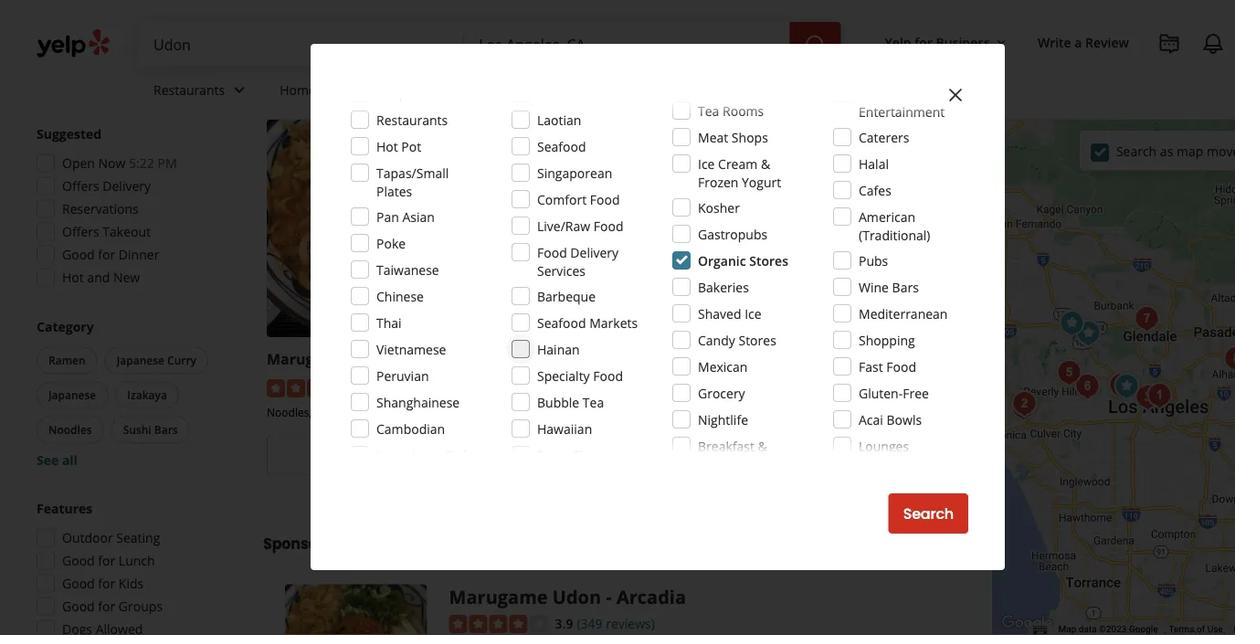 Task type: vqa. For each thing, say whether or not it's contained in the screenshot.
Meat Shops
yes



Task type: locate. For each thing, give the bounding box(es) containing it.
4 good from the top
[[62, 598, 95, 615]]

0 vertical spatial shops
[[732, 128, 768, 146]]

chinese inside search "dialog"
[[377, 287, 424, 305]]

0 vertical spatial chinese
[[377, 287, 424, 305]]

stores up redwhite
[[739, 331, 777, 349]]

bars inside search "dialog"
[[893, 278, 919, 296]]

food up live/raw food
[[590, 191, 620, 208]]

gluten-free
[[859, 384, 929, 402]]

nightlife
[[698, 411, 748, 428]]

1 bars, from the left
[[582, 405, 607, 420]]

0 vertical spatial stores
[[750, 252, 789, 269]]

stores for organic stores
[[750, 252, 789, 269]]

seating
[[116, 529, 160, 547]]

1 order now link from the left
[[500, 435, 718, 475]]

1 vertical spatial bars
[[154, 422, 178, 437]]

& inside breakfast & brunch
[[758, 437, 767, 455]]

shops down hawaiian
[[573, 446, 610, 464]]

1 vertical spatial offers
[[62, 223, 99, 240]]

bars, down "4.8 star rating" image
[[763, 405, 788, 420]]

sushi bars, japanese, thai
[[732, 405, 865, 420]]

0 horizontal spatial -
[[392, 349, 397, 369]]

best
[[334, 5, 382, 36]]

ramen
[[890, 349, 943, 369]]

(349 reviews)
[[577, 615, 655, 632]]

3.9
[[373, 378, 391, 395], [555, 615, 573, 632]]

for down good for lunch
[[98, 575, 115, 592]]

delivery down live/raw food
[[571, 244, 619, 261]]

seafood for seafood
[[537, 138, 586, 155]]

1 horizontal spatial chinese
[[610, 405, 651, 420]]

- right call
[[562, 349, 567, 369]]

sushi down 4.3 star rating image
[[551, 405, 579, 420]]

notifications image
[[1203, 33, 1225, 55]]

search for search as map move
[[1117, 142, 1157, 160]]

good down good for lunch
[[62, 575, 95, 592]]

of
[[1197, 624, 1206, 635]]

1 horizontal spatial japanese
[[117, 353, 164, 368]]

chinese
[[377, 287, 424, 305], [610, 405, 651, 420]]

write a review link
[[1031, 26, 1137, 58]]

0 vertical spatial japanese
[[117, 353, 164, 368]]

offers for offers takeout
[[62, 223, 99, 240]]

1 vertical spatial restaurants
[[377, 111, 448, 128]]

1 horizontal spatial ice
[[745, 305, 762, 322]]

sushi
[[551, 405, 579, 420], [732, 405, 760, 420], [123, 422, 151, 437]]

business categories element
[[139, 66, 1236, 119]]

0 vertical spatial offers
[[62, 177, 99, 195]]

0 vertical spatial search
[[1117, 142, 1157, 160]]

bars down 'izakaya' button
[[154, 422, 178, 437]]

good for kids
[[62, 575, 144, 592]]

projects image
[[1159, 33, 1181, 55]]

- for order now
[[562, 349, 567, 369]]

1 vertical spatial stores
[[739, 331, 777, 349]]

marugame monzo image
[[1142, 377, 1178, 414]]

2 offers from the top
[[62, 223, 99, 240]]

yuko kitchen miracle mile image
[[1070, 368, 1106, 405]]

food for comfort food
[[590, 191, 620, 208]]

bars up mediterranean
[[893, 278, 919, 296]]

japanese up izakaya
[[117, 353, 164, 368]]

restaurants
[[154, 81, 225, 98], [377, 111, 448, 128]]

2 horizontal spatial japanese,
[[791, 405, 840, 420]]

hot and new
[[62, 269, 140, 286]]

order now
[[571, 445, 647, 465], [804, 445, 879, 465]]

1 seafood from the top
[[537, 138, 586, 155]]

food for specialty food
[[593, 367, 623, 384]]

hot left and at left top
[[62, 269, 84, 286]]

0 horizontal spatial arcadia
[[401, 349, 457, 369]]

wine bars
[[859, 278, 919, 296]]

3.9 star rating image up noodles,
[[267, 379, 366, 398]]

0 horizontal spatial 3.9
[[373, 378, 391, 395]]

order down hawaiian
[[571, 445, 612, 465]]

1 horizontal spatial hot
[[377, 138, 398, 155]]

1 horizontal spatial order now link
[[732, 435, 951, 475]]

-
[[392, 349, 397, 369], [562, 349, 567, 369], [606, 584, 612, 610]]

food down comfort food
[[594, 217, 624, 234]]

style
[[446, 446, 474, 464]]

asian right pan
[[403, 208, 435, 225]]

1 horizontal spatial 3.9 star rating image
[[449, 615, 548, 634]]

tea left 4.3 at the bottom
[[583, 393, 604, 411]]

search inside button
[[904, 504, 954, 524]]

0 horizontal spatial delivery
[[103, 177, 151, 195]]

4.3 star rating image
[[500, 379, 598, 398]]

free
[[903, 384, 929, 402]]

shaved
[[698, 305, 742, 322]]

1 horizontal spatial arcadia
[[617, 584, 686, 610]]

search as map move
[[1117, 142, 1236, 160]]

order now link down japanese, sushi bars, chinese at the bottom of page
[[500, 435, 718, 475]]

search left as
[[1117, 142, 1157, 160]]

reviews) right (580 at the bottom of page
[[656, 378, 705, 395]]

bars inside 'sushi bars' button
[[154, 422, 178, 437]]

0 horizontal spatial hot
[[62, 269, 84, 286]]

marugame udon - arcadia up 3.9 link
[[449, 584, 686, 610]]

gastropubs
[[698, 225, 768, 243]]

order now link up until
[[732, 435, 951, 475]]

roll call - koreatown
[[500, 349, 651, 369]]

sushi inside button
[[123, 422, 151, 437]]

1 vertical spatial japanese
[[48, 387, 96, 403]]

until 10:00 pm
[[818, 475, 903, 493]]

category
[[37, 318, 94, 335]]

halal
[[859, 155, 889, 172]]

0 vertical spatial pm
[[158, 154, 177, 172]]

delivery inside group
[[103, 177, 151, 195]]

seafood up hainan
[[537, 314, 586, 331]]

fusion
[[397, 405, 431, 420]]

1 vertical spatial group
[[33, 318, 227, 469]]

hot pot
[[377, 138, 421, 155]]

1 order now from the left
[[571, 445, 647, 465]]

0 vertical spatial marugame udon - arcadia
[[267, 349, 457, 369]]

japanese button
[[37, 382, 108, 409]]

3.9 up "noodles, japanese, asian fusion"
[[373, 378, 391, 395]]

0 horizontal spatial order now link
[[500, 435, 718, 475]]

japanese, sushi bars, chinese
[[500, 405, 651, 420]]

for down the good for kids
[[98, 598, 115, 615]]

good for dinner
[[62, 246, 159, 263]]

shops down rooms
[[732, 128, 768, 146]]

thai up vietnamese in the left bottom of the page
[[377, 314, 402, 331]]

2 order now from the left
[[804, 445, 879, 465]]

0 horizontal spatial search
[[904, 504, 954, 524]]

takeout up dinner
[[103, 223, 151, 240]]

2 vertical spatial &
[[758, 437, 767, 455]]

hangari kalguksu image
[[1103, 367, 1140, 404]]

1 horizontal spatial -
[[562, 349, 567, 369]]

izakaya
[[127, 387, 167, 403]]

caterers
[[859, 128, 910, 146]]

arcadia up (349 reviews) link
[[617, 584, 686, 610]]

10
[[308, 5, 330, 36]]

home services
[[280, 81, 368, 98]]

0 horizontal spatial tea
[[583, 393, 604, 411]]

stores down gastropubs
[[750, 252, 789, 269]]

map data ©2023 google
[[1059, 624, 1158, 635]]

0 horizontal spatial services
[[319, 81, 368, 98]]

shops for meat shops
[[732, 128, 768, 146]]

offers down reservations
[[62, 223, 99, 240]]

pan asian
[[377, 208, 435, 225]]

0 vertical spatial seafood
[[537, 138, 586, 155]]

good down the good for kids
[[62, 598, 95, 615]]

0 vertical spatial asian
[[403, 208, 435, 225]]

1 horizontal spatial japanese,
[[500, 405, 548, 420]]

good
[[62, 246, 95, 263], [62, 552, 95, 569], [62, 575, 95, 592], [62, 598, 95, 615]]

1 horizontal spatial bars
[[893, 278, 919, 296]]

pm right 5:22
[[158, 154, 177, 172]]

food up 4.8 (80 reviews)
[[887, 358, 917, 375]]

american
[[859, 208, 916, 225]]

hot inside search "dialog"
[[377, 138, 398, 155]]

for for dinner
[[98, 246, 115, 263]]

japanese up the noodles
[[48, 387, 96, 403]]

1 horizontal spatial order
[[804, 445, 844, 465]]

reviews) down fast food
[[882, 378, 931, 395]]

good for good for kids
[[62, 575, 95, 592]]

1 vertical spatial hot
[[62, 269, 84, 286]]

close image
[[945, 84, 967, 106]]

1 vertical spatial delivery
[[571, 244, 619, 261]]

ice up frozen
[[698, 155, 715, 172]]

offers
[[62, 177, 99, 195], [62, 223, 99, 240]]

map
[[1177, 142, 1204, 160]]

marugame udon - arcadia link up 3.9 link
[[449, 584, 686, 610]]

& up yogurt
[[761, 155, 771, 172]]

0 horizontal spatial thai
[[377, 314, 402, 331]]

3.9 star rating image
[[267, 379, 366, 398], [449, 615, 548, 634]]

udon up 3.9 link
[[553, 584, 601, 610]]

ice
[[698, 155, 715, 172], [745, 305, 762, 322]]

0 horizontal spatial order now
[[571, 445, 647, 465]]

ice up the candy stores
[[745, 305, 762, 322]]

terms of use
[[1169, 624, 1223, 635]]

takeout
[[349, 72, 423, 97], [103, 223, 151, 240]]

1 horizontal spatial (349
[[577, 615, 603, 632]]

food left (580 at the bottom of page
[[593, 367, 623, 384]]

move
[[1207, 142, 1236, 160]]

0 vertical spatial group
[[31, 125, 227, 292]]

sponsored
[[263, 534, 342, 554]]

& right breakfast
[[758, 437, 767, 455]]

order now link for boneless
[[732, 435, 951, 475]]

laotian
[[537, 111, 582, 128]]

map region
[[769, 0, 1236, 635]]

1 horizontal spatial 3.9
[[555, 615, 573, 632]]

marugame udon-los angeles image
[[1130, 379, 1166, 416]]

1 horizontal spatial takeout
[[349, 72, 423, 97]]

seafood down the laotian
[[537, 138, 586, 155]]

1 vertical spatial 3.9 star rating image
[[449, 615, 548, 634]]

for right yelp
[[915, 33, 933, 51]]

search down lounges on the right
[[904, 504, 954, 524]]

2 vertical spatial group
[[31, 499, 227, 635]]

takeout for featured
[[349, 72, 423, 97]]

japanese, up get
[[315, 405, 364, 420]]

1 good from the top
[[62, 246, 95, 263]]

google
[[1129, 624, 1158, 635]]

1 horizontal spatial marugame
[[449, 584, 548, 610]]

2 order now link from the left
[[732, 435, 951, 475]]

- for get directions
[[392, 349, 397, 369]]

hot for hot pot
[[377, 138, 398, 155]]

now up offers delivery
[[98, 154, 126, 172]]

1 horizontal spatial now
[[615, 445, 647, 465]]

0 horizontal spatial japanese
[[48, 387, 96, 403]]

& inside 'ice cream & frozen yogurt'
[[761, 155, 771, 172]]

arcadia up 3.9 (349 reviews)
[[401, 349, 457, 369]]

sushi down grocery
[[732, 405, 760, 420]]

hot left pot
[[377, 138, 398, 155]]

group
[[31, 125, 227, 292], [33, 318, 227, 469], [31, 499, 227, 635]]

2 bars, from the left
[[763, 405, 788, 420]]

near
[[448, 5, 501, 36]]

order now for boneless
[[804, 445, 879, 465]]

udon up "noodles, japanese, asian fusion"
[[350, 349, 389, 369]]

1 vertical spatial services
[[537, 262, 586, 279]]

0 vertical spatial takeout
[[349, 72, 423, 97]]

meat shops
[[698, 128, 768, 146]]

cambodian
[[377, 420, 445, 437]]

0 vertical spatial ice
[[698, 155, 715, 172]]

2 good from the top
[[62, 552, 95, 569]]

order
[[571, 445, 612, 465], [804, 445, 844, 465]]

yogurt
[[742, 173, 782, 191]]

takeout up hot pot
[[349, 72, 423, 97]]

reviews) for redwhite boneless ramen
[[882, 378, 931, 395]]

1 horizontal spatial services
[[537, 262, 586, 279]]

1 vertical spatial search
[[904, 504, 954, 524]]

3.9 for 3.9 (349 reviews)
[[373, 378, 391, 395]]

3.9 star rating image left 3.9 link
[[449, 615, 548, 634]]

pm right 10:00
[[884, 475, 903, 493]]

sushi down 'izakaya' button
[[123, 422, 151, 437]]

japanese, down 4.8
[[791, 405, 840, 420]]

restaurants inside search "dialog"
[[377, 111, 448, 128]]

soup
[[377, 85, 407, 102]]

pan
[[377, 208, 399, 225]]

bars, down 4.3 at the bottom
[[582, 405, 607, 420]]

(349 right 3.9 link
[[577, 615, 603, 632]]

0 vertical spatial tea
[[698, 102, 720, 119]]

mexican
[[698, 358, 748, 375]]

udon right best at the top left
[[386, 5, 444, 36]]

marugame udon - glendale image
[[1129, 301, 1166, 337]]

order now up until
[[804, 445, 879, 465]]

for for kids
[[98, 575, 115, 592]]

for inside button
[[915, 33, 933, 51]]

1 order from the left
[[571, 445, 612, 465]]

2 order from the left
[[804, 445, 844, 465]]

food
[[590, 191, 620, 208], [594, 217, 624, 234], [537, 244, 567, 261], [887, 358, 917, 375], [593, 367, 623, 384]]

food down live/raw
[[537, 244, 567, 261]]

services inside food delivery services
[[537, 262, 586, 279]]

(349
[[394, 378, 420, 395], [577, 615, 603, 632]]

1 horizontal spatial delivery
[[571, 244, 619, 261]]

2 japanese, from the left
[[500, 405, 548, 420]]

bars
[[893, 278, 919, 296], [154, 422, 178, 437]]

services up barbeque
[[537, 262, 586, 279]]

pm inside group
[[158, 154, 177, 172]]

new
[[113, 269, 140, 286]]

0 horizontal spatial takeout
[[103, 223, 151, 240]]

0 horizontal spatial sushi
[[123, 422, 151, 437]]

0 vertical spatial delivery
[[103, 177, 151, 195]]

bars for sushi bars
[[154, 422, 178, 437]]

1 vertical spatial (349
[[577, 615, 603, 632]]

1 vertical spatial chinese
[[610, 405, 651, 420]]

home
[[280, 81, 316, 98]]

now up 10:00
[[848, 445, 879, 465]]

marugame udon - arcadia
[[267, 349, 457, 369], [449, 584, 686, 610]]

for down 'offers takeout'
[[98, 246, 115, 263]]

asian left fusion
[[366, 405, 394, 420]]

- up (349 reviews) link
[[606, 584, 612, 610]]

3 good from the top
[[62, 575, 95, 592]]

0 vertical spatial udon
[[386, 5, 444, 36]]

chinese down taiwanese
[[377, 287, 424, 305]]

& right arts
[[886, 85, 896, 102]]

1 vertical spatial shops
[[573, 446, 610, 464]]

2 horizontal spatial now
[[848, 445, 879, 465]]

services right home
[[319, 81, 368, 98]]

& for breakfast
[[758, 437, 767, 455]]

order now for call
[[571, 445, 647, 465]]

0 horizontal spatial (349
[[394, 378, 420, 395]]

marugame udon - arcadia link up "noodles, japanese, asian fusion"
[[267, 349, 457, 369]]

for up the good for kids
[[98, 552, 115, 569]]

japanese curry button
[[105, 347, 208, 374]]

food delivery services
[[537, 244, 619, 279]]

delivery down open now 5:22 pm on the left of the page
[[103, 177, 151, 195]]

0 horizontal spatial bars,
[[582, 405, 607, 420]]

0 vertical spatial restaurants
[[154, 81, 225, 98]]

1 offers from the top
[[62, 177, 99, 195]]

0 vertical spatial hot
[[377, 138, 398, 155]]

offers for offers delivery
[[62, 177, 99, 195]]

asian
[[403, 208, 435, 225], [366, 405, 394, 420]]

1 vertical spatial 3.9
[[555, 615, 573, 632]]

0 horizontal spatial bars
[[154, 422, 178, 437]]

1 horizontal spatial asian
[[403, 208, 435, 225]]

seafood for seafood markets
[[537, 314, 586, 331]]

0 vertical spatial 3.9 star rating image
[[267, 379, 366, 398]]

search for search
[[904, 504, 954, 524]]

1 horizontal spatial pm
[[884, 475, 903, 493]]

order now down hawaiian
[[571, 445, 647, 465]]

0 horizontal spatial chinese
[[377, 287, 424, 305]]

delivery inside food delivery services
[[571, 244, 619, 261]]

mediterranean
[[859, 305, 948, 322]]

1 vertical spatial seafood
[[537, 314, 586, 331]]

0 horizontal spatial now
[[98, 154, 126, 172]]

stores for candy stores
[[739, 331, 777, 349]]

gluten-
[[859, 384, 903, 402]]

good down outdoor
[[62, 552, 95, 569]]

thai down 4.8
[[843, 405, 865, 420]]

& inside arts & entertainment
[[886, 85, 896, 102]]

chinese down (580 at the bottom of page
[[610, 405, 651, 420]]

0 vertical spatial &
[[886, 85, 896, 102]]

angeles,
[[545, 5, 640, 36]]

reviews) up fusion
[[423, 378, 472, 395]]

1 horizontal spatial shops
[[732, 128, 768, 146]]

good up and at left top
[[62, 246, 95, 263]]

japanese, down 4.3 star rating image
[[500, 405, 548, 420]]

featured takeout options
[[263, 72, 498, 97]]

koreatown
[[570, 349, 651, 369]]

0 horizontal spatial restaurants
[[154, 81, 225, 98]]

1 horizontal spatial order now
[[804, 445, 879, 465]]

0 horizontal spatial order
[[571, 445, 612, 465]]

user actions element
[[871, 23, 1236, 135]]

food inside food delivery services
[[537, 244, 567, 261]]

4.8
[[838, 378, 857, 395]]

order up until
[[804, 445, 844, 465]]

good for good for dinner
[[62, 246, 95, 263]]

tea up meat
[[698, 102, 720, 119]]

services
[[319, 81, 368, 98], [537, 262, 586, 279]]

1 horizontal spatial sushi
[[551, 405, 579, 420]]

hot inside group
[[62, 269, 84, 286]]

1 vertical spatial takeout
[[103, 223, 151, 240]]

cafe
[[377, 465, 403, 482]]

now right pasta shops
[[615, 445, 647, 465]]

offers down open on the top left of page
[[62, 177, 99, 195]]

arts & entertainment
[[859, 85, 945, 120]]

0 horizontal spatial shops
[[573, 446, 610, 464]]

sponsored results
[[263, 534, 399, 554]]

0 vertical spatial thai
[[377, 314, 402, 331]]

shops
[[732, 128, 768, 146], [573, 446, 610, 464]]

1 horizontal spatial search
[[1117, 142, 1157, 160]]

marugame udon - arcadia up "noodles, japanese, asian fusion"
[[267, 349, 457, 369]]

None search field
[[139, 22, 845, 66]]

(349 up fusion
[[394, 378, 420, 395]]

3 japanese, from the left
[[791, 405, 840, 420]]

2 seafood from the top
[[537, 314, 586, 331]]

redwhite boneless ramen link
[[732, 349, 943, 369]]

order for boneless
[[804, 445, 844, 465]]

0 horizontal spatial japanese,
[[315, 405, 364, 420]]

3.9 left (349 reviews)
[[555, 615, 573, 632]]

- up 3.9 (349 reviews)
[[392, 349, 397, 369]]



Task type: describe. For each thing, give the bounding box(es) containing it.
restaurants inside business categories element
[[154, 81, 225, 98]]

good for good for lunch
[[62, 552, 95, 569]]

roll call - koreatown image
[[1109, 368, 1145, 405]]

group containing features
[[31, 499, 227, 635]]

terms
[[1169, 624, 1195, 635]]

shops for pasta shops
[[573, 446, 610, 464]]

markets
[[590, 314, 638, 331]]

3.9 for 3.9
[[555, 615, 573, 632]]

1 vertical spatial asian
[[366, 405, 394, 420]]

10:00
[[848, 475, 880, 493]]

singaporean
[[537, 164, 613, 181]]

los
[[505, 5, 541, 36]]

write
[[1038, 33, 1072, 51]]

1 vertical spatial ice
[[745, 305, 762, 322]]

price
[[37, 34, 68, 52]]

1 japanese, from the left
[[315, 405, 364, 420]]

1 vertical spatial tea
[[583, 393, 604, 411]]

taiwanese
[[377, 261, 439, 278]]

for for groups
[[98, 598, 115, 615]]

redwhite boneless ramen image
[[1054, 305, 1091, 342]]

seafood markets
[[537, 314, 638, 331]]

hot for hot and new
[[62, 269, 84, 286]]

(traditional)
[[859, 226, 931, 244]]

see
[[37, 451, 59, 469]]

1 vertical spatial udon
[[350, 349, 389, 369]]

0 vertical spatial marugame
[[267, 349, 346, 369]]

1 vertical spatial marugame udon - arcadia
[[449, 584, 686, 610]]

fast food
[[859, 358, 917, 375]]

rooms
[[723, 102, 764, 119]]

see all
[[37, 451, 78, 469]]

hong
[[377, 446, 409, 464]]

noodles, japanese, asian fusion
[[267, 405, 431, 420]]

all
[[62, 451, 78, 469]]

for for business
[[915, 33, 933, 51]]

grocery
[[698, 384, 745, 402]]

©2023
[[1100, 624, 1127, 635]]

acai
[[859, 411, 884, 428]]

restaurants link
[[139, 66, 265, 119]]

asian inside search "dialog"
[[403, 208, 435, 225]]

barbeque
[[537, 287, 596, 305]]

5:22
[[129, 154, 154, 172]]

live/raw food
[[537, 217, 624, 234]]

review
[[1086, 33, 1130, 51]]

open
[[62, 154, 95, 172]]

search button
[[889, 494, 969, 534]]

breakfast
[[698, 437, 755, 455]]

specialty food
[[537, 367, 623, 384]]

(349 reviews) link
[[577, 613, 655, 632]]

specialty
[[537, 367, 590, 384]]

24 chevron down v2 image
[[229, 79, 251, 101]]

ramen
[[48, 353, 86, 368]]

sushi for sushi bars, japanese, thai
[[732, 405, 760, 420]]

0 vertical spatial arcadia
[[401, 349, 457, 369]]

0 vertical spatial marugame udon - arcadia link
[[267, 349, 457, 369]]

japanese curry
[[117, 353, 197, 368]]

$$$$ button
[[177, 63, 223, 91]]

1 vertical spatial marugame
[[449, 584, 548, 610]]

delivery for food delivery services
[[571, 244, 619, 261]]

price group
[[37, 34, 227, 95]]

offers takeout
[[62, 223, 151, 240]]

until
[[818, 475, 844, 493]]

4.8 star rating image
[[732, 379, 831, 398]]

japanese for japanese
[[48, 387, 96, 403]]

american (traditional)
[[859, 208, 931, 244]]

reviews) for roll call - koreatown
[[656, 378, 705, 395]]

features
[[37, 500, 93, 517]]

1 vertical spatial arcadia
[[617, 584, 686, 610]]

24 chevron down v2 image
[[506, 79, 528, 101]]

now for roll call - koreatown
[[615, 445, 647, 465]]

tapas/small plates
[[377, 164, 449, 200]]

as
[[1161, 142, 1174, 160]]

kochi image
[[1051, 355, 1088, 391]]

$$$$
[[187, 69, 212, 85]]

cafes
[[859, 181, 892, 199]]

use
[[1208, 624, 1223, 635]]

1 vertical spatial pm
[[884, 475, 903, 493]]

4.3
[[606, 378, 624, 395]]

marugame udon - sawtelle image
[[1007, 386, 1043, 422]]

results
[[345, 534, 399, 554]]

shaved ice
[[698, 305, 762, 322]]

now inside group
[[98, 154, 126, 172]]

candy stores
[[698, 331, 777, 349]]

keyboard shortcuts image
[[1033, 626, 1048, 635]]

vietnamese
[[377, 340, 446, 358]]

thai inside search "dialog"
[[377, 314, 402, 331]]

organic stores
[[698, 252, 789, 269]]

good for good for groups
[[62, 598, 95, 615]]

japanese for japanese curry
[[117, 353, 164, 368]]

outdoor
[[62, 529, 113, 547]]

bubble tea
[[537, 393, 604, 411]]

good for lunch
[[62, 552, 155, 569]]

yelp
[[885, 33, 912, 51]]

2 vertical spatial udon
[[553, 584, 601, 610]]

mogumogu image
[[1006, 389, 1042, 426]]

udon inside the top 10 best udon near los angeles, california
[[386, 5, 444, 36]]

offers delivery
[[62, 177, 151, 195]]

bakeries
[[698, 278, 749, 296]]

cream
[[718, 155, 758, 172]]

hainan
[[537, 340, 580, 358]]

acai bowls
[[859, 411, 922, 428]]

search dialog
[[0, 0, 1236, 635]]

business
[[936, 33, 991, 51]]

roll call - koreatown link
[[500, 349, 651, 369]]

bars for wine bars
[[893, 278, 919, 296]]

tokyo cube image
[[1070, 315, 1107, 352]]

dinner
[[119, 246, 159, 263]]

kyoto gyukatsu image
[[1219, 341, 1236, 377]]

call
[[531, 349, 558, 369]]

1 vertical spatial thai
[[843, 405, 865, 420]]

google image
[[998, 611, 1058, 635]]

pasta
[[537, 446, 570, 464]]

reviews) right 3.9 link
[[606, 615, 655, 632]]

pot
[[402, 138, 421, 155]]

top 10 best udon near los angeles, california
[[263, 5, 640, 65]]

arts
[[859, 85, 883, 102]]

food for live/raw food
[[594, 217, 624, 234]]

16 chevron down v2 image
[[994, 35, 1009, 50]]

plates
[[377, 182, 412, 200]]

izakaya button
[[115, 382, 179, 409]]

comfort
[[537, 191, 587, 208]]

reviews) for marugame udon - arcadia
[[423, 378, 472, 395]]

food for fast food
[[887, 358, 917, 375]]

order for call
[[571, 445, 612, 465]]

(80
[[860, 378, 878, 395]]

order now link for call
[[500, 435, 718, 475]]

terms of use link
[[1169, 624, 1223, 635]]

kosher
[[698, 199, 740, 216]]

open now 5:22 pm
[[62, 154, 177, 172]]

1 vertical spatial marugame udon - arcadia link
[[449, 584, 686, 610]]

2 horizontal spatial -
[[606, 584, 612, 610]]

featured
[[263, 72, 345, 97]]

services inside business categories element
[[319, 81, 368, 98]]

for for lunch
[[98, 552, 115, 569]]

1 horizontal spatial tea
[[698, 102, 720, 119]]

0 horizontal spatial 3.9 star rating image
[[267, 379, 366, 398]]

live/raw
[[537, 217, 591, 234]]

yelp for business
[[885, 33, 991, 51]]

boneless
[[812, 349, 886, 369]]

ice inside 'ice cream & frozen yogurt'
[[698, 155, 715, 172]]

suggested
[[37, 125, 102, 143]]

lunch
[[119, 552, 155, 569]]

now for redwhite boneless ramen
[[848, 445, 879, 465]]

sushi for sushi bars
[[123, 422, 151, 437]]

group containing category
[[33, 318, 227, 469]]

brunch
[[698, 456, 741, 473]]

delivery for offers delivery
[[103, 177, 151, 195]]

& for arts
[[886, 85, 896, 102]]

wine
[[859, 278, 889, 296]]

group containing suggested
[[31, 125, 227, 292]]

ice cream & frozen yogurt
[[698, 155, 782, 191]]

0 vertical spatial (349
[[394, 378, 420, 395]]

search image
[[805, 34, 827, 56]]

takeout for offers
[[103, 223, 151, 240]]



